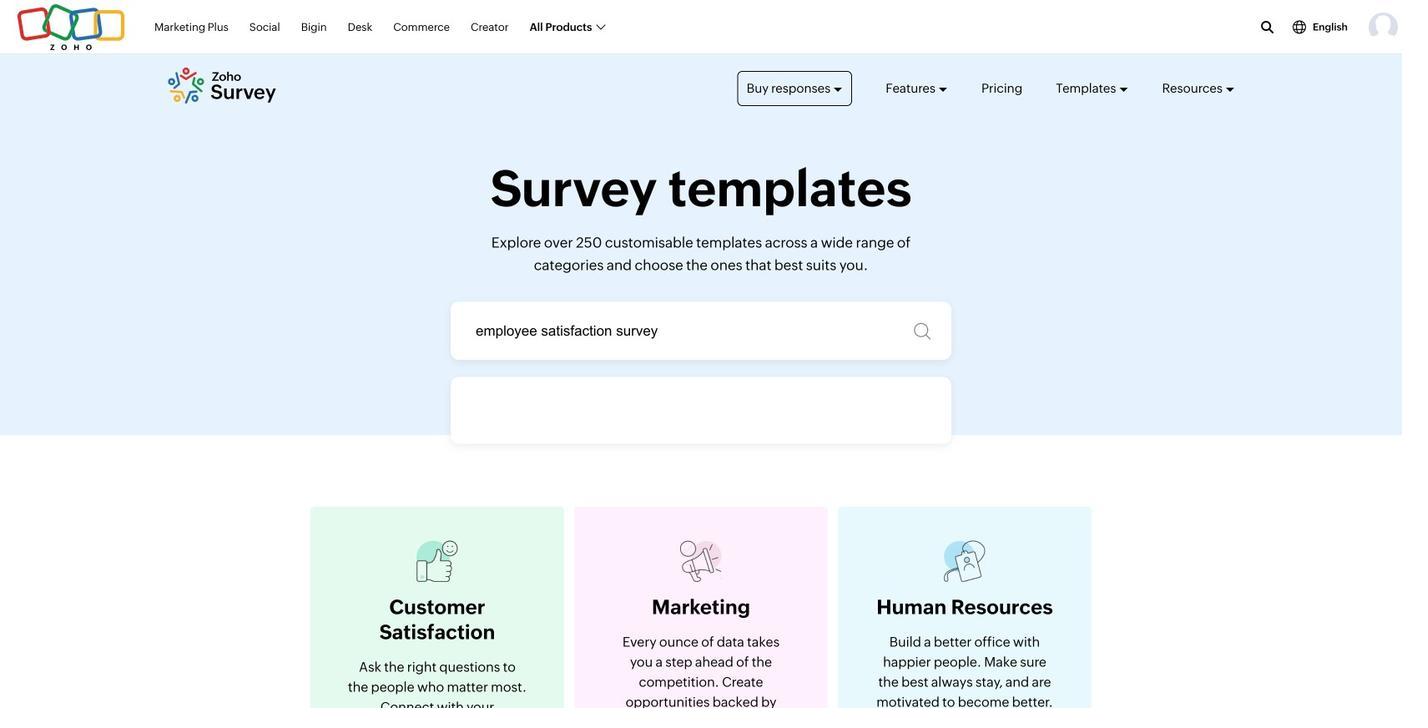 Task type: describe. For each thing, give the bounding box(es) containing it.
Search for a 250+ survey template text field
[[451, 302, 952, 360]]

zoho survey logo image
[[167, 67, 277, 104]]



Task type: vqa. For each thing, say whether or not it's contained in the screenshot.
SEARCH FOR A 250+ SURVEY TEMPLATE "text field"
yes



Task type: locate. For each thing, give the bounding box(es) containing it.
greg robinson image
[[1369, 13, 1399, 42]]



